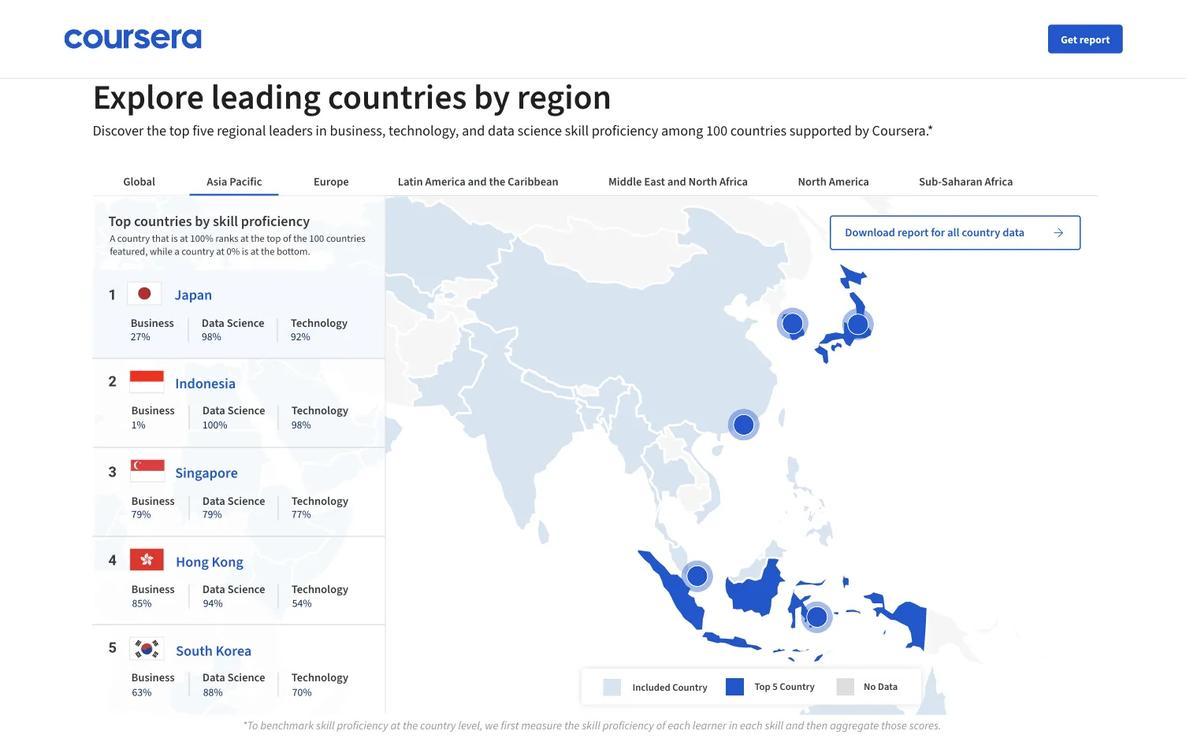 Task type: vqa. For each thing, say whether or not it's contained in the screenshot.
The Coursera Logo
yes



Task type: describe. For each thing, give the bounding box(es) containing it.
report
[[1080, 32, 1110, 46]]

get report
[[1061, 32, 1110, 46]]



Task type: locate. For each thing, give the bounding box(es) containing it.
coursera logo image
[[63, 29, 202, 49]]

get report button
[[1048, 25, 1123, 53]]

get
[[1061, 32, 1077, 46]]



